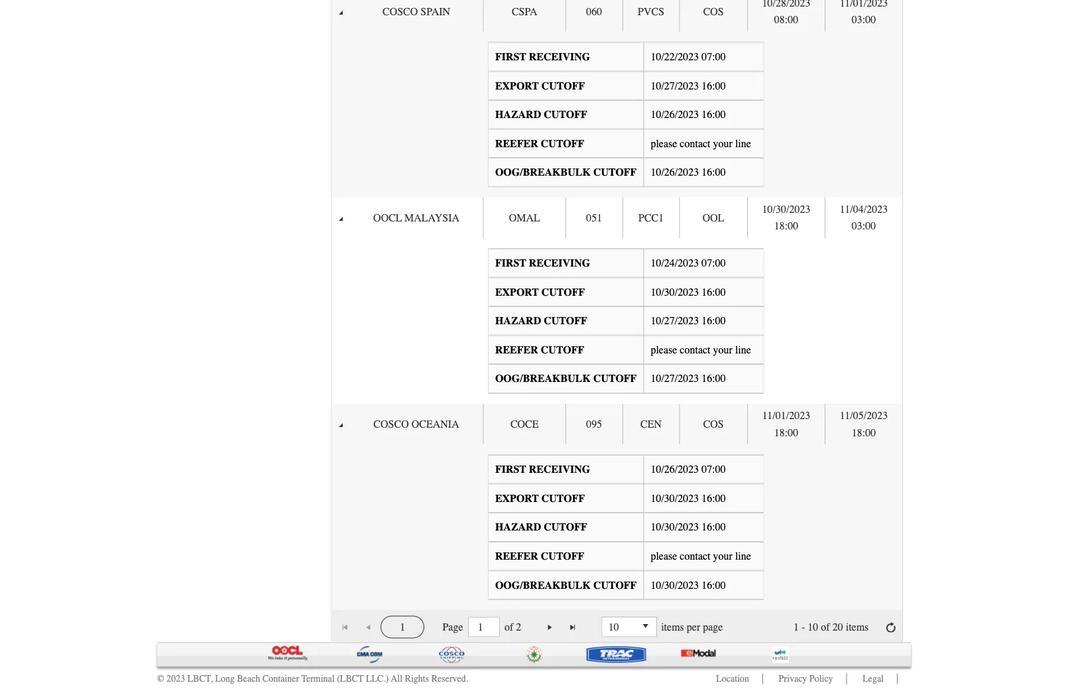 Task type: vqa. For each thing, say whether or not it's contained in the screenshot.


Task type: locate. For each thing, give the bounding box(es) containing it.
0 vertical spatial reefer cutoff
[[495, 138, 584, 150]]

3 16:00 from the top
[[702, 166, 726, 179]]

oog/breakbulk cutoff
[[495, 166, 637, 179], [495, 373, 637, 385], [495, 579, 637, 591]]

0 horizontal spatial of
[[505, 621, 513, 633]]

first receiving
[[495, 51, 590, 63], [495, 257, 590, 269], [495, 464, 590, 476]]

hazard cutoff
[[495, 109, 587, 121], [495, 315, 587, 327], [495, 521, 587, 534]]

1 vertical spatial 10/26/2023 16:00
[[651, 166, 726, 179]]

2 please contact your line from the top
[[651, 344, 751, 356]]

hazard cutoff for 10/26/2023 16:00
[[495, 109, 587, 121]]

10/26/2023 07:00
[[651, 464, 726, 476]]

03:00
[[852, 14, 876, 26], [852, 220, 876, 233]]

2 vertical spatial 10/27/2023 16:00
[[651, 373, 726, 385]]

hazard for 10/27/2023 16:00
[[495, 315, 541, 327]]

pcc1
[[639, 212, 664, 224]]

1 first receiving from the top
[[495, 51, 590, 63]]

10/27/2023 down 10/22/2023
[[651, 80, 699, 92]]

2 07:00 from the top
[[702, 257, 726, 269]]

1 vertical spatial export
[[495, 286, 539, 298]]

oog/breakbulk cutoff for 10/30/2023 16:00
[[495, 579, 637, 591]]

2 hazard cutoff from the top
[[495, 315, 587, 327]]

0 vertical spatial cos cell
[[679, 0, 747, 32]]

1 1 from the left
[[400, 621, 405, 633]]

reserved.
[[432, 674, 468, 684]]

3 oog/breakbulk cutoff from the top
[[495, 579, 637, 591]]

1 export cutoff from the top
[[495, 80, 585, 92]]

10/27/2023 16:00 for hazard cutoff
[[651, 315, 726, 327]]

10/26/2023 down 10/22/2023
[[651, 109, 699, 121]]

0 vertical spatial 10/27/2023 16:00
[[651, 80, 726, 92]]

receiving for 10/24/2023 07:00
[[529, 257, 590, 269]]

1 vertical spatial contact
[[680, 344, 711, 356]]

cosco inside "cell"
[[374, 418, 409, 430]]

oog/breakbulk up "omal"
[[495, 166, 591, 179]]

0 vertical spatial hazard
[[495, 109, 541, 121]]

2 10 from the left
[[808, 621, 819, 633]]

1 vertical spatial oog/breakbulk cutoff
[[495, 373, 637, 385]]

row group
[[332, 0, 903, 610]]

1 your from the top
[[713, 138, 733, 150]]

2 vertical spatial 10/26/2023
[[651, 464, 699, 476]]

1 10/27/2023 from the top
[[651, 80, 699, 92]]

cos cell up 10/26/2023 07:00
[[679, 404, 747, 445]]

03:00 inside 11/01/2023 03:00
[[852, 14, 876, 26]]

3 export from the top
[[495, 492, 539, 505]]

2 vertical spatial oog/breakbulk cutoff
[[495, 579, 637, 591]]

07:00 for 10/22/2023 07:00
[[702, 51, 726, 63]]

1 vertical spatial cos cell
[[679, 404, 747, 445]]

10/27/2023
[[651, 80, 699, 92], [651, 315, 699, 327], [651, 373, 699, 385]]

2 vertical spatial contact
[[680, 550, 711, 563]]

2 line from the top
[[735, 344, 751, 356]]

3 contact from the top
[[680, 550, 711, 563]]

contact for 10/27/2023
[[680, 344, 711, 356]]

omal
[[509, 212, 540, 224]]

3 oog/breakbulk from the top
[[495, 579, 591, 591]]

cosco spain
[[383, 5, 450, 18]]

2 vertical spatial please contact your line
[[651, 550, 751, 563]]

your for 10/27/2023 16:00
[[713, 344, 733, 356]]

1 vertical spatial 10/27/2023 16:00
[[651, 315, 726, 327]]

line
[[735, 138, 751, 150], [735, 344, 751, 356], [735, 550, 751, 563]]

oocl malaysia
[[373, 212, 460, 224]]

of
[[505, 621, 513, 633], [821, 621, 830, 633]]

051
[[586, 212, 602, 224]]

please for 10/26/2023
[[651, 138, 677, 150]]

03:00 inside '11/04/2023 03:00'
[[852, 220, 876, 233]]

0 vertical spatial oog/breakbulk
[[495, 166, 591, 179]]

cos
[[703, 5, 724, 18], [703, 418, 724, 430]]

of 2
[[505, 621, 521, 633]]

11/01/2023 03:00
[[840, 0, 888, 26]]

contact for 10/30/2023
[[680, 550, 711, 563]]

1 vertical spatial 07:00
[[702, 257, 726, 269]]

3 export cutoff from the top
[[495, 492, 585, 505]]

11/01/2023
[[840, 0, 888, 9], [763, 410, 811, 422]]

1 10 from the left
[[609, 621, 619, 633]]

2 vertical spatial 07:00
[[702, 464, 726, 476]]

export cutoff
[[495, 80, 585, 92], [495, 286, 585, 298], [495, 492, 585, 505]]

first for 10/26/2023 07:00
[[495, 464, 526, 476]]

oog/breakbulk up coce
[[495, 373, 591, 385]]

1 left '-'
[[794, 621, 799, 633]]

hazard
[[495, 109, 541, 121], [495, 315, 541, 327], [495, 521, 541, 534]]

3 first receiving from the top
[[495, 464, 590, 476]]

0 vertical spatial line
[[735, 138, 751, 150]]

0 vertical spatial 10/26/2023
[[651, 109, 699, 121]]

location link
[[716, 674, 749, 684]]

cosco
[[383, 5, 418, 18], [374, 418, 409, 430]]

page
[[443, 621, 463, 633]]

©
[[157, 674, 164, 684]]

please contact your line for 10/30/2023
[[651, 550, 751, 563]]

1 10/26/2023 16:00 from the top
[[651, 109, 726, 121]]

first
[[495, 51, 526, 63], [495, 257, 526, 269], [495, 464, 526, 476]]

1 vertical spatial please contact your line
[[651, 344, 751, 356]]

cos cell for 11/01/2023
[[679, 404, 747, 445]]

0 vertical spatial hazard cutoff
[[495, 109, 587, 121]]

07:00 for 10/24/2023 07:00
[[702, 257, 726, 269]]

3 line from the top
[[735, 550, 751, 563]]

1 07:00 from the top
[[702, 51, 726, 63]]

1 vertical spatial 03:00
[[852, 220, 876, 233]]

2 oog/breakbulk from the top
[[495, 373, 591, 385]]

1 vertical spatial row
[[332, 198, 903, 238]]

1 of from the left
[[505, 621, 513, 633]]

10 right the 'go to the last page' icon in the right bottom of the page
[[609, 621, 619, 633]]

3 receiving from the top
[[529, 464, 590, 476]]

items right 20
[[846, 621, 869, 633]]

first down "cspa" cell
[[495, 51, 526, 63]]

2 vertical spatial 10/27/2023
[[651, 373, 699, 385]]

go to the next page image
[[545, 622, 555, 633]]

0 horizontal spatial 1
[[400, 621, 405, 633]]

first receiving down "cspa" cell
[[495, 51, 590, 63]]

terminal
[[301, 674, 335, 684]]

row
[[332, 0, 903, 32], [332, 198, 903, 238], [332, 404, 903, 445]]

3 10/30/2023 16:00 from the top
[[651, 521, 726, 534]]

2 vertical spatial hazard
[[495, 521, 541, 534]]

1 - 10 of 20 items
[[794, 621, 869, 633]]

11/01/2023 for 03:00
[[840, 0, 888, 9]]

3 10/27/2023 16:00 from the top
[[651, 373, 726, 385]]

1 for 1 - 10 of 20 items
[[794, 621, 799, 633]]

16:00
[[702, 80, 726, 92], [702, 109, 726, 121], [702, 166, 726, 179], [702, 286, 726, 298], [702, 315, 726, 327], [702, 373, 726, 385], [702, 492, 726, 505], [702, 521, 726, 534], [702, 579, 726, 591]]

1 row from the top
[[332, 0, 903, 32]]

1 vertical spatial your
[[713, 344, 733, 356]]

10/30/2023
[[762, 203, 811, 216], [651, 286, 699, 298], [651, 492, 699, 505], [651, 521, 699, 534], [651, 579, 699, 591]]

1 line from the top
[[735, 138, 751, 150]]

1 horizontal spatial 10
[[808, 621, 819, 633]]

1 vertical spatial 10/27/2023
[[651, 315, 699, 327]]

10/27/2023 16:00 for oog/breakbulk cutoff
[[651, 373, 726, 385]]

2 10/26/2023 from the top
[[651, 166, 699, 179]]

cos up 10/22/2023 07:00
[[703, 5, 724, 18]]

10/26/2023
[[651, 109, 699, 121], [651, 166, 699, 179], [651, 464, 699, 476]]

receiving down 060 cell
[[529, 51, 590, 63]]

10/22/2023
[[651, 51, 699, 63]]

11/01/2023 for 18:00
[[763, 410, 811, 422]]

0 horizontal spatial 11/01/2023
[[763, 410, 811, 422]]

receiving
[[529, 51, 590, 63], [529, 257, 590, 269], [529, 464, 590, 476]]

095
[[586, 418, 602, 430]]

2 first receiving from the top
[[495, 257, 590, 269]]

11/04/2023
[[840, 203, 888, 216]]

1 16:00 from the top
[[702, 80, 726, 92]]

2 cos cell from the top
[[679, 404, 747, 445]]

cosco inside cell
[[383, 5, 418, 18]]

2 1 from the left
[[794, 621, 799, 633]]

first receiving for 10/26/2023 07:00
[[495, 464, 590, 476]]

cutoff
[[542, 80, 585, 92], [544, 109, 587, 121], [541, 138, 584, 150], [593, 166, 637, 179], [542, 286, 585, 298], [544, 315, 587, 327], [541, 344, 584, 356], [593, 373, 637, 385], [542, 492, 585, 505], [544, 521, 587, 534], [541, 550, 584, 563], [593, 579, 637, 591]]

18:00
[[774, 220, 799, 233], [774, 427, 799, 439], [852, 427, 876, 439]]

1 receiving from the top
[[529, 51, 590, 63]]

1 10/30/2023 16:00 from the top
[[651, 286, 726, 298]]

1 vertical spatial receiving
[[529, 257, 590, 269]]

oog/breakbulk up go to the next page icon
[[495, 579, 591, 591]]

1 contact from the top
[[680, 138, 711, 150]]

3 your from the top
[[713, 550, 733, 563]]

oog/breakbulk cutoff up the 'go to the last page' icon in the right bottom of the page
[[495, 579, 637, 591]]

5 16:00 from the top
[[702, 315, 726, 327]]

0 vertical spatial 11/01/2023
[[840, 0, 888, 9]]

1 cos from the top
[[703, 5, 724, 18]]

3 reefer from the top
[[495, 550, 538, 563]]

first receiving down coce
[[495, 464, 590, 476]]

receiving down "095" 'cell'
[[529, 464, 590, 476]]

1 oog/breakbulk cutoff from the top
[[495, 166, 637, 179]]

3 07:00 from the top
[[702, 464, 726, 476]]

1
[[400, 621, 405, 633], [794, 621, 799, 633]]

first down coce cell
[[495, 464, 526, 476]]

3 10/26/2023 from the top
[[651, 464, 699, 476]]

3 10/27/2023 from the top
[[651, 373, 699, 385]]

1 oog/breakbulk from the top
[[495, 166, 591, 179]]

2 vertical spatial hazard cutoff
[[495, 521, 587, 534]]

11/01/2023 inside 11/01/2023 03:00 cell
[[840, 0, 888, 9]]

2 vertical spatial export cutoff
[[495, 492, 585, 505]]

2 contact from the top
[[680, 344, 711, 356]]

1 cos cell from the top
[[679, 0, 747, 32]]

10/27/2023 up cen
[[651, 373, 699, 385]]

2 please from the top
[[651, 344, 677, 356]]

please for 10/30/2023
[[651, 550, 677, 563]]

10/28/2023 08:00 cell
[[747, 0, 825, 32]]

11/05/2023
[[840, 410, 888, 422]]

2 oog/breakbulk cutoff from the top
[[495, 373, 637, 385]]

first receiving for 10/24/2023 07:00
[[495, 257, 590, 269]]

1 vertical spatial 11/01/2023
[[763, 410, 811, 422]]

container
[[263, 674, 299, 684]]

0 vertical spatial reefer
[[495, 138, 538, 150]]

2 10/30/2023 16:00 from the top
[[651, 492, 726, 505]]

1 please contact your line from the top
[[651, 138, 751, 150]]

cen
[[641, 418, 662, 430]]

hazard for 10/30/2023 16:00
[[495, 521, 541, 534]]

2 vertical spatial please
[[651, 550, 677, 563]]

0 vertical spatial contact
[[680, 138, 711, 150]]

2 vertical spatial oog/breakbulk
[[495, 579, 591, 591]]

cos for 10/28/2023
[[703, 5, 724, 18]]

spain
[[421, 5, 450, 18]]

3 hazard cutoff from the top
[[495, 521, 587, 534]]

cos up 10/26/2023 07:00
[[703, 418, 724, 430]]

2 vertical spatial line
[[735, 550, 751, 563]]

llc.)
[[366, 674, 389, 684]]

© 2023 lbct, long beach container terminal (lbct llc.) all rights reserved.
[[157, 674, 468, 684]]

contact
[[680, 138, 711, 150], [680, 344, 711, 356], [680, 550, 711, 563]]

receiving down 051 cell at the top of the page
[[529, 257, 590, 269]]

line for 10/26/2023 16:00
[[735, 138, 751, 150]]

oog/breakbulk
[[495, 166, 591, 179], [495, 373, 591, 385], [495, 579, 591, 591]]

0 vertical spatial cosco
[[383, 5, 418, 18]]

10 right '-'
[[808, 621, 819, 633]]

07:00
[[702, 51, 726, 63], [702, 257, 726, 269], [702, 464, 726, 476]]

0 vertical spatial row
[[332, 0, 903, 32]]

first for 10/22/2023 07:00
[[495, 51, 526, 63]]

1 vertical spatial export cutoff
[[495, 286, 585, 298]]

10/26/2023 16:00 for oog/breakbulk cutoff
[[651, 166, 726, 179]]

0 horizontal spatial 10
[[609, 621, 619, 633]]

2 reefer from the top
[[495, 344, 538, 356]]

1 hazard cutoff from the top
[[495, 109, 587, 121]]

10/26/2023 down cen
[[651, 464, 699, 476]]

0 vertical spatial 10/26/2023 16:00
[[651, 109, 726, 121]]

cosco oceania cell
[[350, 404, 483, 445]]

please contact your line
[[651, 138, 751, 150], [651, 344, 751, 356], [651, 550, 751, 563]]

0 vertical spatial 10/27/2023
[[651, 80, 699, 92]]

hazard cutoff for 10/30/2023 16:00
[[495, 521, 587, 534]]

0 vertical spatial export
[[495, 80, 539, 92]]

1 vertical spatial reefer
[[495, 344, 538, 356]]

1 first from the top
[[495, 51, 526, 63]]

18:00 inside the 11/01/2023 18:00
[[774, 427, 799, 439]]

1 horizontal spatial items
[[846, 621, 869, 633]]

4 16:00 from the top
[[702, 286, 726, 298]]

1 vertical spatial reefer cutoff
[[495, 344, 584, 356]]

1 please from the top
[[651, 138, 677, 150]]

0 vertical spatial first receiving
[[495, 51, 590, 63]]

0 vertical spatial first
[[495, 51, 526, 63]]

row containing 10/28/2023 08:00
[[332, 0, 903, 32]]

10/26/2023 for oog/breakbulk cutoff
[[651, 166, 699, 179]]

page
[[703, 621, 723, 633]]

2 receiving from the top
[[529, 257, 590, 269]]

0 vertical spatial receiving
[[529, 51, 590, 63]]

11/01/2023 inside 11/01/2023 18:00 cell
[[763, 410, 811, 422]]

10/27/2023 16:00 down 10/24/2023 07:00
[[651, 315, 726, 327]]

2 vertical spatial reefer
[[495, 550, 538, 563]]

2023
[[167, 674, 185, 684]]

oog/breakbulk for 10/30/2023 16:00
[[495, 579, 591, 591]]

10/30/2023 16:00
[[651, 286, 726, 298], [651, 492, 726, 505], [651, 521, 726, 534], [651, 579, 726, 591]]

3 hazard from the top
[[495, 521, 541, 534]]

cosco left oceania
[[374, 418, 409, 430]]

2 export from the top
[[495, 286, 539, 298]]

tree grid
[[332, 0, 903, 610]]

2 vertical spatial receiving
[[529, 464, 590, 476]]

0 vertical spatial your
[[713, 138, 733, 150]]

10/26/2023 up pcc1
[[651, 166, 699, 179]]

your
[[713, 138, 733, 150], [713, 344, 733, 356], [713, 550, 733, 563]]

10/26/2023 16:00
[[651, 109, 726, 121], [651, 166, 726, 179]]

10/27/2023 16:00
[[651, 80, 726, 92], [651, 315, 726, 327], [651, 373, 726, 385]]

contact for 10/26/2023
[[680, 138, 711, 150]]

1 vertical spatial 10/26/2023
[[651, 166, 699, 179]]

0 vertical spatial 03:00
[[852, 14, 876, 26]]

3 please contact your line from the top
[[651, 550, 751, 563]]

cos cell up 10/22/2023 07:00
[[679, 0, 747, 32]]

1 vertical spatial first receiving
[[495, 257, 590, 269]]

2 reefer cutoff from the top
[[495, 344, 584, 356]]

3 reefer cutoff from the top
[[495, 550, 584, 563]]

items
[[661, 621, 684, 633], [846, 621, 869, 633]]

legal link
[[863, 674, 884, 684]]

cos for 11/01/2023
[[703, 418, 724, 430]]

1 vertical spatial oog/breakbulk
[[495, 373, 591, 385]]

ool cell
[[679, 198, 747, 238]]

2 vertical spatial your
[[713, 550, 733, 563]]

0 vertical spatial 07:00
[[702, 51, 726, 63]]

2 row from the top
[[332, 198, 903, 238]]

1 hazard from the top
[[495, 109, 541, 121]]

10/27/2023 down 10/24/2023 on the top right
[[651, 315, 699, 327]]

1 reefer cutoff from the top
[[495, 138, 584, 150]]

18:00 inside 11/05/2023 18:00
[[852, 427, 876, 439]]

cosco oceania
[[374, 418, 459, 430]]

0 vertical spatial oog/breakbulk cutoff
[[495, 166, 637, 179]]

11/01/2023 18:00 cell
[[747, 404, 825, 445]]

first down omal "cell"
[[495, 257, 526, 269]]

hazard cutoff for 10/27/2023 16:00
[[495, 315, 587, 327]]

0 vertical spatial cos
[[703, 5, 724, 18]]

2 vertical spatial row
[[332, 404, 903, 445]]

10/26/2023 16:00 up ool cell
[[651, 166, 726, 179]]

1 left page
[[400, 621, 405, 633]]

11/05/2023 18:00 cell
[[825, 404, 903, 445]]

export for 10/27/2023 16:00
[[495, 286, 539, 298]]

of left 20
[[821, 621, 830, 633]]

1 vertical spatial cos
[[703, 418, 724, 430]]

reefer
[[495, 138, 538, 150], [495, 344, 538, 356], [495, 550, 538, 563]]

cosco spain cell
[[350, 0, 483, 32]]

(lbct
[[337, 674, 364, 684]]

1 items from the left
[[661, 621, 684, 633]]

reefer cutoff
[[495, 138, 584, 150], [495, 344, 584, 356], [495, 550, 584, 563]]

1 vertical spatial first
[[495, 257, 526, 269]]

10/26/2023 16:00 for hazard cutoff
[[651, 109, 726, 121]]

oog/breakbulk cutoff for 10/26/2023 16:00
[[495, 166, 637, 179]]

1 reefer from the top
[[495, 138, 538, 150]]

10/27/2023 for export cutoff
[[651, 80, 699, 92]]

1 vertical spatial please
[[651, 344, 677, 356]]

0 vertical spatial export cutoff
[[495, 80, 585, 92]]

export
[[495, 80, 539, 92], [495, 286, 539, 298], [495, 492, 539, 505]]

2 export cutoff from the top
[[495, 286, 585, 298]]

2 10/26/2023 16:00 from the top
[[651, 166, 726, 179]]

cosco for cosco spain
[[383, 5, 418, 18]]

0 vertical spatial please
[[651, 138, 677, 150]]

10/27/2023 16:00 up cen
[[651, 373, 726, 385]]

1 horizontal spatial of
[[821, 621, 830, 633]]

2 cos from the top
[[703, 418, 724, 430]]

3 first from the top
[[495, 464, 526, 476]]

cen cell
[[623, 404, 679, 445]]

11/04/2023 03:00
[[840, 203, 888, 233]]

oog/breakbulk for 10/27/2023 16:00
[[495, 373, 591, 385]]

2 10/27/2023 from the top
[[651, 315, 699, 327]]

1 vertical spatial cosco
[[374, 418, 409, 430]]

2 10/27/2023 16:00 from the top
[[651, 315, 726, 327]]

oog/breakbulk cutoff up 051 cell at the top of the page
[[495, 166, 637, 179]]

10/27/2023 for oog/breakbulk cutoff
[[651, 373, 699, 385]]

1 for 1
[[400, 621, 405, 633]]

oog/breakbulk cutoff up "095" 'cell'
[[495, 373, 637, 385]]

cosco left "spain"
[[383, 5, 418, 18]]

1 horizontal spatial 1
[[794, 621, 799, 633]]

1 vertical spatial hazard
[[495, 315, 541, 327]]

18:00 for 10/30/2023 18:00
[[774, 220, 799, 233]]

10/27/2023 16:00 down 10/22/2023 07:00
[[651, 80, 726, 92]]

18:00 inside the 10/30/2023 18:00
[[774, 220, 799, 233]]

items per page
[[661, 621, 723, 633]]

1 10/26/2023 from the top
[[651, 109, 699, 121]]

3 row from the top
[[332, 404, 903, 445]]

2 first from the top
[[495, 257, 526, 269]]

per
[[687, 621, 701, 633]]

10/26/2023 16:00 down 10/22/2023 07:00
[[651, 109, 726, 121]]

items left per
[[661, 621, 684, 633]]

2 vertical spatial export
[[495, 492, 539, 505]]

2 vertical spatial first
[[495, 464, 526, 476]]

2 vertical spatial reefer cutoff
[[495, 550, 584, 563]]

legal
[[863, 674, 884, 684]]

2 vertical spatial first receiving
[[495, 464, 590, 476]]

policy
[[810, 674, 833, 684]]

cos cell
[[679, 0, 747, 32], [679, 404, 747, 445]]

export for 10/26/2023 16:00
[[495, 80, 539, 92]]

3 please from the top
[[651, 550, 677, 563]]

0 horizontal spatial items
[[661, 621, 684, 633]]

1 10/27/2023 16:00 from the top
[[651, 80, 726, 92]]

oceania
[[412, 418, 459, 430]]

2 hazard from the top
[[495, 315, 541, 327]]

2 03:00 from the top
[[852, 220, 876, 233]]

of left 2
[[505, 621, 513, 633]]

10
[[609, 621, 619, 633], [808, 621, 819, 633]]

2 your from the top
[[713, 344, 733, 356]]

1 horizontal spatial 11/01/2023
[[840, 0, 888, 9]]

1 vertical spatial line
[[735, 344, 751, 356]]

1 03:00 from the top
[[852, 14, 876, 26]]

first receiving down "omal"
[[495, 257, 590, 269]]

please
[[651, 138, 677, 150], [651, 344, 677, 356], [651, 550, 677, 563]]

please contact your line for 10/27/2023
[[651, 344, 751, 356]]

1 export from the top
[[495, 80, 539, 92]]

1 vertical spatial hazard cutoff
[[495, 315, 587, 327]]

row containing 10/30/2023 18:00
[[332, 198, 903, 238]]

0 vertical spatial please contact your line
[[651, 138, 751, 150]]



Task type: describe. For each thing, give the bounding box(es) containing it.
line for 10/27/2023 16:00
[[735, 344, 751, 356]]

11/05/2023 18:00
[[840, 410, 888, 439]]

export for 10/30/2023 16:00
[[495, 492, 539, 505]]

please contact your line for 10/26/2023
[[651, 138, 751, 150]]

privacy policy link
[[779, 674, 833, 684]]

03:00 for 11/01/2023 03:00
[[852, 14, 876, 26]]

060 cell
[[566, 0, 623, 32]]

privacy policy
[[779, 674, 833, 684]]

051 cell
[[566, 198, 623, 238]]

oocl malaysia cell
[[350, 198, 483, 238]]

10/24/2023 07:00
[[651, 257, 726, 269]]

1 field
[[468, 617, 500, 637]]

08:00
[[774, 14, 799, 26]]

10/30/2023 18:00 cell
[[747, 198, 825, 238]]

omal cell
[[483, 198, 566, 238]]

9 16:00 from the top
[[702, 579, 726, 591]]

03:00 for 11/04/2023 03:00
[[852, 220, 876, 233]]

10/24/2023
[[651, 257, 699, 269]]

oog/breakbulk cutoff for 10/27/2023 16:00
[[495, 373, 637, 385]]

11/04/2023 03:00 cell
[[825, 198, 903, 238]]

10/28/2023 08:00
[[762, 0, 811, 26]]

oog/breakbulk for 10/26/2023 16:00
[[495, 166, 591, 179]]

your for 10/26/2023 16:00
[[713, 138, 733, 150]]

export cutoff for 10/26/2023 16:00
[[495, 80, 585, 92]]

reefer for 10/27/2023 16:00
[[495, 344, 538, 356]]

coce
[[511, 418, 539, 430]]

095 cell
[[566, 404, 623, 445]]

export cutoff for 10/30/2023 16:00
[[495, 492, 585, 505]]

18:00 for 11/05/2023 18:00
[[852, 427, 876, 439]]

cosco for cosco oceania
[[374, 418, 409, 430]]

cspa
[[512, 5, 538, 18]]

8 16:00 from the top
[[702, 521, 726, 534]]

location
[[716, 674, 749, 684]]

10/26/2023 for hazard cutoff
[[651, 109, 699, 121]]

your for 10/30/2023 16:00
[[713, 550, 733, 563]]

privacy
[[779, 674, 807, 684]]

reefer cutoff for 10/26/2023 16:00
[[495, 138, 584, 150]]

2 items from the left
[[846, 621, 869, 633]]

10/27/2023 for hazard cutoff
[[651, 315, 699, 327]]

line for 10/30/2023 16:00
[[735, 550, 751, 563]]

rights
[[405, 674, 429, 684]]

060
[[586, 5, 602, 18]]

row containing 11/01/2023 18:00
[[332, 404, 903, 445]]

beach
[[237, 674, 260, 684]]

oocl
[[373, 212, 402, 224]]

cspa cell
[[483, 0, 566, 32]]

6 16:00 from the top
[[702, 373, 726, 385]]

lbct,
[[187, 674, 213, 684]]

tree grid containing 10/28/2023 08:00
[[332, 0, 903, 610]]

11/01/2023 03:00 cell
[[825, 0, 903, 32]]

pvcs
[[638, 5, 665, 18]]

refresh image
[[886, 622, 896, 633]]

all
[[391, 674, 403, 684]]

row group containing 10/28/2023 08:00
[[332, 0, 903, 610]]

7 16:00 from the top
[[702, 492, 726, 505]]

10/30/2023 inside cell
[[762, 203, 811, 216]]

go to the last page image
[[568, 622, 578, 633]]

reefer cutoff for 10/30/2023 16:00
[[495, 550, 584, 563]]

2 of from the left
[[821, 621, 830, 633]]

receiving for 10/26/2023 07:00
[[529, 464, 590, 476]]

please for 10/27/2023
[[651, 344, 677, 356]]

20
[[833, 621, 843, 633]]

pvcs cell
[[623, 0, 679, 32]]

11/01/2023 18:00
[[763, 410, 811, 439]]

10/28/2023
[[762, 0, 811, 9]]

cos cell for 10/28/2023
[[679, 0, 747, 32]]

4 10/30/2023 16:00 from the top
[[651, 579, 726, 591]]

10/27/2023 16:00 for export cutoff
[[651, 80, 726, 92]]

10/26/2023 for first receiving
[[651, 464, 699, 476]]

reefer for 10/30/2023 16:00
[[495, 550, 538, 563]]

18:00 for 11/01/2023 18:00
[[774, 427, 799, 439]]

reefer cutoff for 10/27/2023 16:00
[[495, 344, 584, 356]]

first receiving for 10/22/2023 07:00
[[495, 51, 590, 63]]

first for 10/24/2023 07:00
[[495, 257, 526, 269]]

-
[[802, 621, 805, 633]]

malaysia
[[405, 212, 460, 224]]

receiving for 10/22/2023 07:00
[[529, 51, 590, 63]]

long
[[215, 674, 235, 684]]

2 16:00 from the top
[[702, 109, 726, 121]]

coce cell
[[483, 404, 566, 445]]

reefer for 10/26/2023 16:00
[[495, 138, 538, 150]]

ool
[[703, 212, 725, 224]]

07:00 for 10/26/2023 07:00
[[702, 464, 726, 476]]

pcc1 cell
[[623, 198, 679, 238]]

2
[[516, 621, 521, 633]]

10/22/2023 07:00
[[651, 51, 726, 63]]

export cutoff for 10/27/2023 16:00
[[495, 286, 585, 298]]

10/30/2023 18:00
[[762, 203, 811, 233]]

hazard for 10/26/2023 16:00
[[495, 109, 541, 121]]



